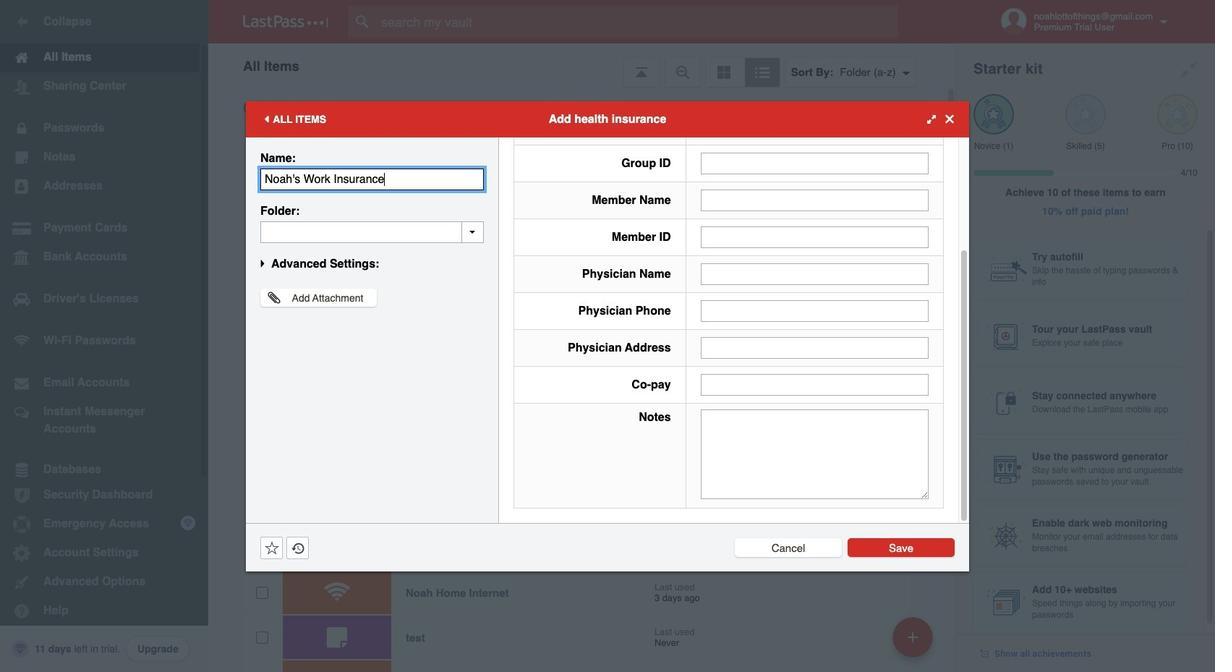 Task type: locate. For each thing, give the bounding box(es) containing it.
dialog
[[246, 0, 969, 571]]

None text field
[[701, 189, 929, 211], [701, 263, 929, 285], [701, 300, 929, 322], [701, 337, 929, 358], [701, 189, 929, 211], [701, 263, 929, 285], [701, 300, 929, 322], [701, 337, 929, 358]]

new item navigation
[[888, 613, 942, 672]]

vault options navigation
[[208, 43, 956, 87]]

Search search field
[[349, 6, 927, 38]]

None text field
[[701, 152, 929, 174], [260, 168, 484, 190], [260, 221, 484, 243], [701, 226, 929, 248], [701, 374, 929, 395], [701, 409, 929, 499], [701, 152, 929, 174], [260, 168, 484, 190], [260, 221, 484, 243], [701, 226, 929, 248], [701, 374, 929, 395], [701, 409, 929, 499]]



Task type: describe. For each thing, give the bounding box(es) containing it.
main navigation navigation
[[0, 0, 208, 672]]

new item image
[[908, 632, 918, 642]]

lastpass image
[[243, 15, 328, 28]]

search my vault text field
[[349, 6, 927, 38]]



